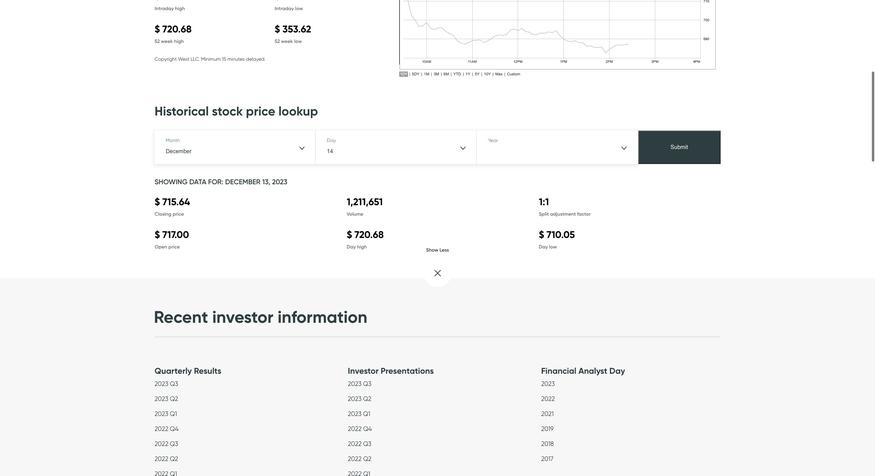 Task type: locate. For each thing, give the bounding box(es) containing it.
low inside the $ 710.05 day low
[[549, 244, 557, 250]]

2023 q3 link down investor
[[348, 381, 372, 390]]

price for 715.64
[[173, 211, 184, 217]]

0 horizontal spatial 52
[[155, 38, 160, 44]]

day inside the $ 720.68 day high
[[347, 244, 356, 250]]

2 2022 q2 link from the left
[[348, 456, 372, 465]]

q4
[[170, 426, 179, 433], [363, 426, 372, 433]]

2023 q3 link down the quarterly
[[155, 381, 178, 390]]

1:1 split adjustment factor
[[539, 196, 591, 217]]

q1
[[170, 411, 177, 418], [363, 411, 370, 418]]

copyright west llc. minimum 15 minutes delayed.
[[155, 56, 266, 62]]

week up copyright
[[161, 38, 173, 44]]

0 horizontal spatial intraday
[[155, 5, 174, 11]]

2022 q3 for investor presentations
[[348, 441, 372, 448]]

0 horizontal spatial 2023 q1
[[155, 411, 177, 418]]

2023
[[272, 178, 287, 186], [155, 381, 168, 388], [348, 381, 362, 388], [541, 381, 555, 388], [155, 396, 168, 403], [348, 396, 362, 403], [155, 411, 168, 418], [348, 411, 362, 418]]

$ inside $ 717.00 open price
[[155, 229, 160, 241]]

1 2022 q2 from the left
[[155, 456, 178, 463]]

2023 q2 down the quarterly
[[155, 396, 178, 403]]

1 q1 from the left
[[170, 411, 177, 418]]

1 2023 q2 from the left
[[155, 396, 178, 403]]

720.68 for $ 720.68 52 week high
[[162, 23, 192, 35]]

2 q1 from the left
[[363, 411, 370, 418]]

2 vertical spatial high
[[357, 244, 367, 250]]

720.68 down intraday high
[[162, 23, 192, 35]]

recent
[[154, 307, 208, 328]]

2017 link
[[541, 456, 554, 465]]

2023 q2 for quarterly results
[[155, 396, 178, 403]]

$ up "closing"
[[155, 196, 160, 208]]

52 inside $ 720.68 52 week high
[[155, 38, 160, 44]]

$
[[155, 23, 160, 35], [275, 23, 280, 35], [155, 196, 160, 208], [155, 229, 160, 241], [347, 229, 352, 241], [539, 229, 544, 241]]

intraday up $ 720.68 52 week high
[[155, 5, 174, 11]]

2023 q2 link for investor presentations
[[348, 396, 372, 405]]

0 horizontal spatial week
[[161, 38, 173, 44]]

2022 q2 link for quarterly
[[155, 456, 178, 465]]

2023 q3 down the quarterly
[[155, 381, 178, 388]]

0 horizontal spatial 2023 q2 link
[[155, 396, 178, 405]]

2023 link
[[541, 381, 555, 390]]

0 horizontal spatial 2022 q2 link
[[155, 456, 178, 465]]

0 horizontal spatial 720.68
[[162, 23, 192, 35]]

$ for $ 720.68 52 week high
[[155, 23, 160, 35]]

$ inside $ 353.62 52 week low
[[275, 23, 280, 35]]

price inside $ 717.00 open price
[[168, 244, 180, 250]]

show less button
[[424, 247, 452, 287]]

lookup
[[279, 103, 318, 119]]

q1 for investor
[[363, 411, 370, 418]]

720.68
[[162, 23, 192, 35], [355, 229, 384, 241]]

0 horizontal spatial 2022 q2
[[155, 456, 178, 463]]

0 vertical spatial 720.68
[[162, 23, 192, 35]]

1 horizontal spatial week
[[281, 38, 293, 44]]

2 2022 q4 link from the left
[[348, 426, 372, 435]]

week
[[161, 38, 173, 44], [281, 38, 293, 44]]

$ down intraday high
[[155, 23, 160, 35]]

1 horizontal spatial 2023 q3
[[348, 381, 372, 388]]

low down 710.05
[[549, 244, 557, 250]]

0 horizontal spatial 2022 q4 link
[[155, 426, 179, 435]]

1 horizontal spatial 2022 q3 link
[[348, 441, 372, 450]]

historical
[[155, 103, 209, 119]]

1 2022 q4 link from the left
[[155, 426, 179, 435]]

2 2022 q3 from the left
[[348, 441, 372, 448]]

2023 q3
[[155, 381, 178, 388], [348, 381, 372, 388]]

2 q4 from the left
[[363, 426, 372, 433]]

0 horizontal spatial q4
[[170, 426, 179, 433]]

adjustment
[[550, 211, 576, 217]]

2 2023 q3 link from the left
[[348, 381, 372, 390]]

1,211,651 volume
[[347, 196, 383, 217]]

1 horizontal spatial intraday
[[275, 5, 294, 11]]

high up $ 720.68 52 week high
[[175, 5, 185, 11]]

1 vertical spatial 720.68
[[355, 229, 384, 241]]

1 horizontal spatial 2022 q3
[[348, 441, 372, 448]]

2021 link
[[541, 411, 554, 420]]

720.68 inside the $ 720.68 day high
[[355, 229, 384, 241]]

1 horizontal spatial 720.68
[[355, 229, 384, 241]]

1 2023 q2 link from the left
[[155, 396, 178, 405]]

2023 q2 link down the quarterly
[[155, 396, 178, 405]]

low
[[295, 5, 303, 11], [294, 38, 302, 44], [549, 244, 557, 250]]

2 vertical spatial low
[[549, 244, 557, 250]]

$ for $ 710.05 day low
[[539, 229, 544, 241]]

2022 q4 for quarterly
[[155, 426, 179, 433]]

high up "west"
[[174, 38, 184, 44]]

1 horizontal spatial 2023 q3 link
[[348, 381, 372, 390]]

2022 q4 link
[[155, 426, 179, 435], [348, 426, 372, 435]]

week for 720.68
[[161, 38, 173, 44]]

intraday up 353.62
[[275, 5, 294, 11]]

december
[[225, 178, 261, 186]]

$ left 710.05
[[539, 229, 544, 241]]

0 horizontal spatial 2022 q3
[[155, 441, 178, 448]]

$ down volume
[[347, 229, 352, 241]]

2018
[[541, 441, 554, 448]]

2023 q2 down investor
[[348, 396, 372, 403]]

2023 q1 link
[[155, 411, 177, 420], [348, 411, 370, 420]]

q2 for 2022 q2 link for investor
[[363, 456, 372, 463]]

price down 717.00
[[168, 244, 180, 250]]

high
[[175, 5, 185, 11], [174, 38, 184, 44], [357, 244, 367, 250]]

1,211,651
[[347, 196, 383, 208]]

1 horizontal spatial 2023 q1
[[348, 411, 370, 418]]

go to servicenow account image
[[715, 10, 724, 18]]

1 intraday from the left
[[155, 5, 174, 11]]

2 2023 q1 link from the left
[[348, 411, 370, 420]]

2022 q3 for quarterly results
[[155, 441, 178, 448]]

0 horizontal spatial 2022 q4
[[155, 426, 179, 433]]

0 horizontal spatial 2023 q1 link
[[155, 411, 177, 420]]

$ inside the $ 720.68 day high
[[347, 229, 352, 241]]

2 52 from the left
[[275, 38, 280, 44]]

2 2022 q2 from the left
[[348, 456, 372, 463]]

1 2023 q3 from the left
[[155, 381, 178, 388]]

2023 q2 link for quarterly results
[[155, 396, 178, 405]]

1 vertical spatial price
[[173, 211, 184, 217]]

2022 q3
[[155, 441, 178, 448], [348, 441, 372, 448]]

day
[[327, 138, 336, 143], [347, 244, 356, 250], [539, 244, 548, 250], [610, 366, 625, 376]]

353.62
[[283, 23, 311, 35]]

52 up copyright
[[155, 38, 160, 44]]

week down 353.62
[[281, 38, 293, 44]]

high inside the $ 720.68 day high
[[357, 244, 367, 250]]

1 vertical spatial high
[[174, 38, 184, 44]]

1 horizontal spatial 2022 q4
[[348, 426, 372, 433]]

$ inside $ 715.64 closing price
[[155, 196, 160, 208]]

minimum
[[201, 56, 221, 62]]

information
[[278, 307, 368, 328]]

q1 for quarterly
[[170, 411, 177, 418]]

2022 q4
[[155, 426, 179, 433], [348, 426, 372, 433]]

1 2023 q3 link from the left
[[155, 381, 178, 390]]

720.68 inside $ 720.68 52 week high
[[162, 23, 192, 35]]

$ 717.00 open price
[[155, 229, 189, 250]]

1 horizontal spatial 2023 q2
[[348, 396, 372, 403]]

2 week from the left
[[281, 38, 293, 44]]

0 vertical spatial price
[[246, 103, 275, 119]]

q3 for 2023 q3 link for investor presentations
[[363, 381, 372, 388]]

2 2022 q3 link from the left
[[348, 441, 372, 450]]

52 down intraday low
[[275, 38, 280, 44]]

q4 for investor
[[363, 426, 372, 433]]

$ left 353.62
[[275, 23, 280, 35]]

2022 q2 for quarterly results
[[155, 456, 178, 463]]

2019 link
[[541, 426, 554, 435]]

1 2022 q3 link from the left
[[155, 441, 178, 450]]

52
[[155, 38, 160, 44], [275, 38, 280, 44]]

1 2022 q3 from the left
[[155, 441, 178, 448]]

week inside $ 720.68 52 week high
[[161, 38, 173, 44]]

day for analyst
[[610, 366, 625, 376]]

2023 q2 link down investor
[[348, 396, 372, 405]]

717.00
[[162, 229, 189, 241]]

showing
[[155, 178, 188, 186]]

q2 for 2023 q2 link corresponding to investor presentations
[[363, 396, 372, 403]]

price inside $ 715.64 closing price
[[173, 211, 184, 217]]

2022 q2 link
[[155, 456, 178, 465], [348, 456, 372, 465]]

minutes
[[228, 56, 245, 62]]

1 2023 q1 link from the left
[[155, 411, 177, 420]]

2018 link
[[541, 441, 554, 450]]

2 2023 q2 link from the left
[[348, 396, 372, 405]]

2021
[[541, 411, 554, 418]]

1:1
[[539, 196, 549, 208]]

year
[[488, 138, 498, 143]]

intraday for intraday high
[[155, 5, 174, 11]]

2022 q2
[[155, 456, 178, 463], [348, 456, 372, 463]]

2023 q3 link
[[155, 381, 178, 390], [348, 381, 372, 390]]

volume
[[347, 211, 363, 217]]

price
[[246, 103, 275, 119], [173, 211, 184, 217], [168, 244, 180, 250]]

1 horizontal spatial 2022 q2
[[348, 456, 372, 463]]

low down 353.62
[[294, 38, 302, 44]]

q3 for quarterly 2022 q3 'link'
[[170, 441, 178, 448]]

1 2022 q2 link from the left
[[155, 456, 178, 465]]

intraday low
[[275, 5, 303, 11]]

price down 715.64
[[173, 211, 184, 217]]

2 2023 q3 from the left
[[348, 381, 372, 388]]

1 horizontal spatial 2022 q4 link
[[348, 426, 372, 435]]

2 2022 q4 from the left
[[348, 426, 372, 433]]

1 horizontal spatial 2023 q2 link
[[348, 396, 372, 405]]

2 2023 q1 from the left
[[348, 411, 370, 418]]

1 52 from the left
[[155, 38, 160, 44]]

1 q4 from the left
[[170, 426, 179, 433]]

high down volume
[[357, 244, 367, 250]]

1 vertical spatial low
[[294, 38, 302, 44]]

high inside $ 720.68 52 week high
[[174, 38, 184, 44]]

split
[[539, 211, 549, 217]]

2023 q2 link
[[155, 396, 178, 405], [348, 396, 372, 405]]

0 horizontal spatial 2022 q3 link
[[155, 441, 178, 450]]

1 2022 q4 from the left
[[155, 426, 179, 433]]

1 2023 q1 from the left
[[155, 411, 177, 418]]

intraday
[[155, 5, 174, 11], [275, 5, 294, 11]]

1 horizontal spatial 2023 q1 link
[[348, 411, 370, 420]]

720.68 down volume
[[355, 229, 384, 241]]

low up 353.62
[[295, 5, 303, 11]]

$ 720.68 52 week high
[[155, 23, 192, 44]]

1 horizontal spatial q4
[[363, 426, 372, 433]]

2023 q1 for quarterly
[[155, 411, 177, 418]]

0 horizontal spatial 2023 q3
[[155, 381, 178, 388]]

$ up open
[[155, 229, 160, 241]]

2023 q1 for investor
[[348, 411, 370, 418]]

2023 q3 for investor presentations
[[348, 381, 372, 388]]

2023 q1
[[155, 411, 177, 418], [348, 411, 370, 418]]

$ for $ 353.62 52 week low
[[275, 23, 280, 35]]

13,
[[262, 178, 270, 186]]

2023 q3 down investor
[[348, 381, 372, 388]]

2 2023 q2 from the left
[[348, 396, 372, 403]]

q3
[[170, 381, 178, 388], [363, 381, 372, 388], [170, 441, 178, 448], [363, 441, 372, 448]]

financial
[[541, 366, 577, 376]]

q2
[[170, 396, 178, 403], [363, 396, 372, 403], [170, 456, 178, 463], [363, 456, 372, 463]]

$ inside $ 720.68 52 week high
[[155, 23, 160, 35]]

1 horizontal spatial 2022 q2 link
[[348, 456, 372, 465]]

price right stock
[[246, 103, 275, 119]]

1 horizontal spatial 52
[[275, 38, 280, 44]]

2 intraday from the left
[[275, 5, 294, 11]]

week inside $ 353.62 52 week low
[[281, 38, 293, 44]]

0 horizontal spatial q1
[[170, 411, 177, 418]]

52 for $ 353.62
[[275, 38, 280, 44]]

52 inside $ 353.62 52 week low
[[275, 38, 280, 44]]

0 horizontal spatial 2023 q2
[[155, 396, 178, 403]]

2 vertical spatial price
[[168, 244, 180, 250]]

day inside the $ 710.05 day low
[[539, 244, 548, 250]]

q3 for 2022 q3 'link' related to investor
[[363, 441, 372, 448]]

investor
[[212, 307, 274, 328]]

0 horizontal spatial 2023 q3 link
[[155, 381, 178, 390]]

2022
[[541, 396, 555, 403], [155, 426, 168, 433], [348, 426, 362, 433], [155, 441, 168, 448], [348, 441, 362, 448], [155, 456, 168, 463], [348, 456, 362, 463]]

1 horizontal spatial q1
[[363, 411, 370, 418]]

quarterly results
[[155, 366, 221, 376]]

15
[[222, 56, 226, 62]]

1 week from the left
[[161, 38, 173, 44]]

2022 q3 link
[[155, 441, 178, 450], [348, 441, 372, 450]]

factor
[[577, 211, 591, 217]]

$ inside the $ 710.05 day low
[[539, 229, 544, 241]]

715.64
[[162, 196, 190, 208]]

2023 q2
[[155, 396, 178, 403], [348, 396, 372, 403]]



Task type: describe. For each thing, give the bounding box(es) containing it.
2017
[[541, 456, 554, 463]]

financial analyst day
[[541, 366, 625, 376]]

month
[[166, 138, 180, 143]]

2023 q1 link for investor
[[348, 411, 370, 420]]

0 vertical spatial low
[[295, 5, 303, 11]]

$ for $ 715.64 closing price
[[155, 196, 160, 208]]

day for 720.68
[[347, 244, 356, 250]]

q2 for 2023 q2 link for quarterly results
[[170, 396, 178, 403]]

q4 for quarterly
[[170, 426, 179, 433]]

llc.
[[191, 56, 200, 62]]

$ 720.68 day high
[[347, 229, 384, 250]]

2022 q4 link for quarterly
[[155, 426, 179, 435]]

2022 q3 link for investor
[[348, 441, 372, 450]]

price for 717.00
[[168, 244, 180, 250]]

2023 q3 link for investor presentations
[[348, 381, 372, 390]]

west
[[178, 56, 189, 62]]

closing
[[155, 211, 171, 217]]

showing data for: december 13, 2023
[[155, 178, 287, 186]]

quarterly
[[155, 366, 192, 376]]

show
[[426, 247, 438, 253]]

0 vertical spatial high
[[175, 5, 185, 11]]

2022 q4 link for investor
[[348, 426, 372, 435]]

stock
[[212, 103, 243, 119]]

day for 710.05
[[539, 244, 548, 250]]

2022 q2 link for investor
[[348, 456, 372, 465]]

investor presentations
[[348, 366, 434, 376]]

$ for $ 717.00 open price
[[155, 229, 160, 241]]

2023 q3 for quarterly results
[[155, 381, 178, 388]]

data
[[189, 178, 206, 186]]

q2 for 2022 q2 link associated with quarterly
[[170, 456, 178, 463]]

submit button
[[638, 131, 721, 164]]

historical stock price lookup
[[155, 103, 318, 119]]

intraday high
[[155, 5, 185, 11]]

$ 710.05 day low
[[539, 229, 575, 250]]

$ for $ 720.68 day high
[[347, 229, 352, 241]]

710.05
[[547, 229, 575, 241]]

delayed.
[[246, 56, 266, 62]]

2023 q2 for investor presentations
[[348, 396, 372, 403]]

analyst
[[579, 366, 608, 376]]

2019
[[541, 426, 554, 433]]

2022 link
[[541, 396, 555, 405]]

2022 q4 for investor
[[348, 426, 372, 433]]

2023 q3 link for quarterly results
[[155, 381, 178, 390]]

$ 353.62 52 week low
[[275, 23, 311, 44]]

intraday for intraday low
[[275, 5, 294, 11]]

less
[[440, 247, 449, 253]]

week for 353.62
[[281, 38, 293, 44]]

720.68 for $ 720.68 day high
[[355, 229, 384, 241]]

open
[[155, 244, 167, 250]]

presentations
[[381, 366, 434, 376]]

results
[[194, 366, 221, 376]]

for:
[[208, 178, 223, 186]]

$ 715.64 closing price
[[155, 196, 190, 217]]

show less
[[426, 247, 449, 253]]

recent investor information
[[154, 307, 368, 328]]

2022 q3 link for quarterly
[[155, 441, 178, 450]]

low inside $ 353.62 52 week low
[[294, 38, 302, 44]]

copyright
[[155, 56, 177, 62]]

submit
[[671, 144, 688, 150]]

investor
[[348, 366, 379, 376]]

52 for $ 720.68
[[155, 38, 160, 44]]

2023 q1 link for quarterly
[[155, 411, 177, 420]]

2022 q2 for investor presentations
[[348, 456, 372, 463]]

q3 for quarterly results 2023 q3 link
[[170, 381, 178, 388]]



Task type: vqa. For each thing, say whether or not it's contained in the screenshot.
zero
no



